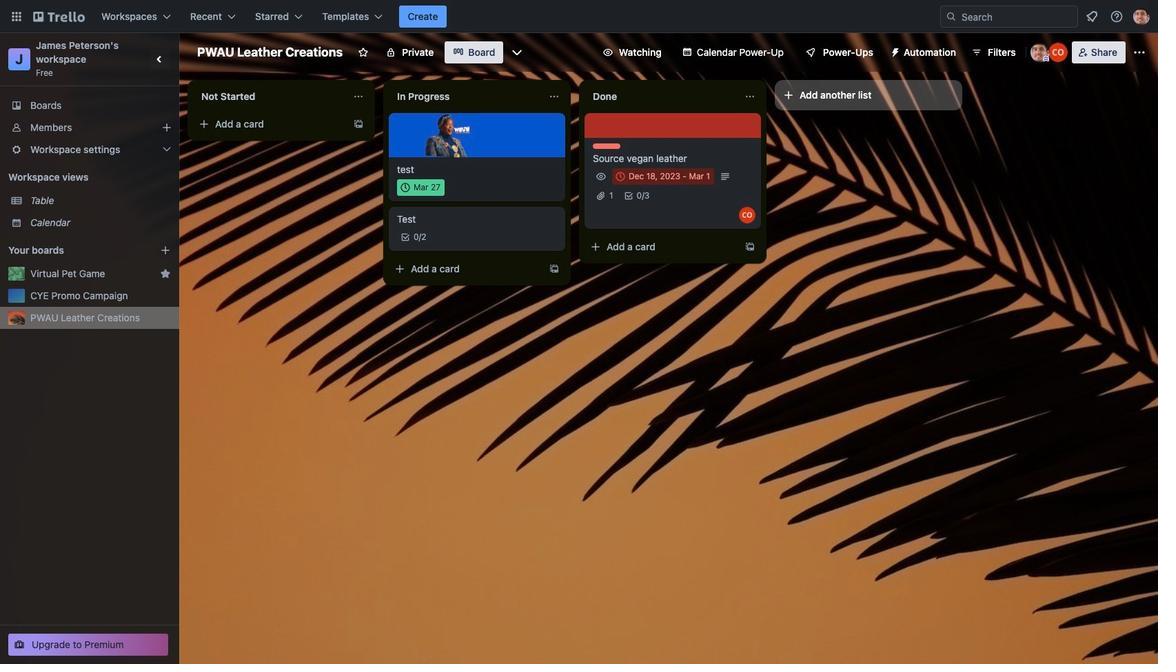 Task type: vqa. For each thing, say whether or not it's contained in the screenshot.
the Click to unstar this board. It will be removed from your starred list. icon
no



Task type: locate. For each thing, give the bounding box(es) containing it.
sm image
[[885, 41, 904, 61]]

your boards with 3 items element
[[8, 242, 139, 259]]

create from template… image
[[549, 263, 560, 275]]

Search field
[[941, 6, 1079, 28]]

1 vertical spatial create from template… image
[[745, 241, 756, 252]]

james peterson (jamespeterson93) image
[[1134, 8, 1151, 25]]

0 notifications image
[[1084, 8, 1101, 25]]

open information menu image
[[1111, 10, 1124, 23]]

star or unstar board image
[[358, 47, 369, 58]]

customize views image
[[511, 46, 524, 59]]

workspace navigation collapse icon image
[[150, 50, 170, 69]]

None text field
[[193, 86, 348, 108]]

None checkbox
[[613, 168, 715, 185]]

None text field
[[389, 86, 544, 108], [585, 86, 739, 108], [389, 86, 544, 108], [585, 86, 739, 108]]

christina overa (christinaovera) image
[[1049, 43, 1068, 62]]

create from template… image
[[353, 119, 364, 130], [745, 241, 756, 252]]

0 vertical spatial create from template… image
[[353, 119, 364, 130]]

starred icon image
[[160, 268, 171, 279]]

None checkbox
[[397, 179, 445, 196]]

1 horizontal spatial create from template… image
[[745, 241, 756, 252]]

primary element
[[0, 0, 1159, 33]]



Task type: describe. For each thing, give the bounding box(es) containing it.
this member is an admin of this board. image
[[1043, 56, 1050, 62]]

0 horizontal spatial create from template… image
[[353, 119, 364, 130]]

color: bold red, title: "sourcing" element
[[593, 143, 621, 149]]

back to home image
[[33, 6, 85, 28]]

Board name text field
[[190, 41, 350, 63]]

search image
[[946, 11, 957, 22]]

add board image
[[160, 245, 171, 256]]

https://media2.giphy.com/media/vhqa3tryiebmkd5qih/100w.gif?cid=ad960664tuux3ictzc2l4kkstlpkpgfee3kg7e05hcw8694d&ep=v1_stickers_search&rid=100w.gif&ct=s image
[[425, 112, 472, 159]]

show menu image
[[1133, 46, 1147, 59]]

james peterson (jamespeterson93) image
[[1031, 43, 1050, 62]]

christina overa (christinaovera) image
[[739, 207, 756, 223]]



